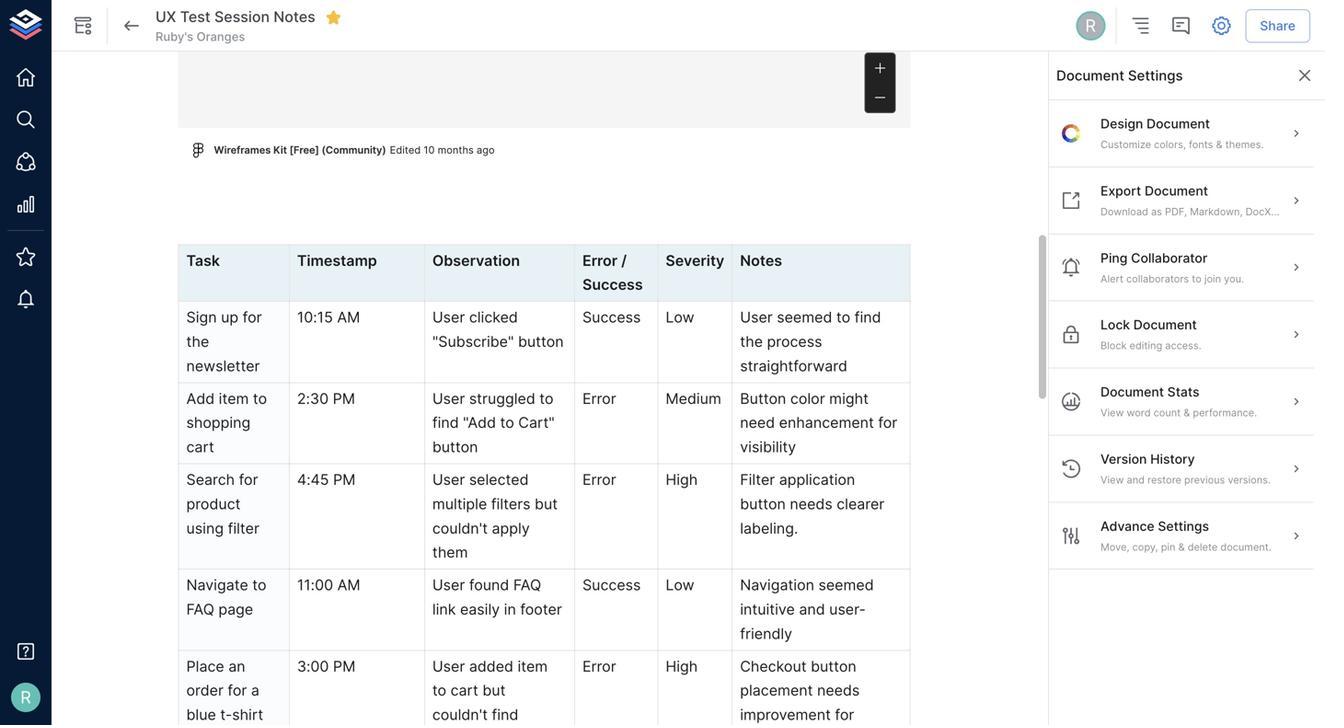 Task type: describe. For each thing, give the bounding box(es) containing it.
seemed for user
[[777, 308, 832, 326]]

stats
[[1167, 384, 1199, 400]]

1 horizontal spatial r button
[[1073, 8, 1108, 43]]

as
[[1151, 206, 1162, 218]]

page
[[218, 600, 253, 618]]

sign
[[186, 308, 217, 326]]

1 horizontal spatial r
[[1085, 16, 1096, 36]]

user-
[[829, 600, 866, 618]]

remove favorite image
[[325, 9, 342, 26]]

an
[[228, 657, 245, 675]]

faq for user found faq link easily in footer
[[513, 576, 541, 594]]

go back image
[[121, 15, 143, 37]]

& for document
[[1216, 138, 1222, 150]]

need
[[740, 414, 775, 432]]

user found faq link easily in footer
[[432, 576, 562, 618]]

add
[[186, 390, 215, 407]]

needs for improvement
[[817, 682, 860, 699]]

enhancement
[[779, 414, 874, 432]]

a
[[251, 682, 259, 699]]

order
[[186, 682, 224, 699]]

settings image
[[1210, 15, 1232, 37]]

for inside place an order for a blue t-shirt
[[228, 682, 247, 699]]

user seemed to find the process straightforward
[[740, 308, 885, 375]]

user for user added item to cart but couldn't fi
[[432, 657, 465, 675]]

shopping
[[186, 414, 251, 432]]

place
[[186, 657, 224, 675]]

lock
[[1101, 317, 1130, 333]]

button inside filter application button needs clearer labeling.
[[740, 495, 786, 513]]

added
[[469, 657, 513, 675]]

navigation seemed intuitive and user- friendly
[[740, 576, 878, 643]]

to inside 'add item to shopping cart'
[[253, 390, 267, 407]]

and for navigation
[[799, 600, 825, 618]]

navigate to faq page
[[186, 576, 271, 618]]

clicked
[[469, 308, 518, 326]]

the inside sign up for the newsletter
[[186, 333, 209, 351]]

blue
[[186, 706, 216, 724]]

test
[[180, 8, 211, 26]]

version
[[1101, 451, 1147, 467]]

join
[[1204, 273, 1221, 285]]

search for product using filter
[[186, 471, 262, 537]]

document up design
[[1056, 67, 1124, 84]]

collaborators
[[1126, 273, 1189, 285]]

document inside 'document stats view word count & performance.'
[[1101, 384, 1164, 400]]

the inside user seemed to find the process straightforward
[[740, 333, 763, 351]]

struggled
[[469, 390, 535, 407]]

product
[[186, 495, 241, 513]]

document settings
[[1056, 67, 1183, 84]]

visibility
[[740, 438, 796, 456]]

version history view and restore previous versions.
[[1101, 451, 1271, 486]]

advance settings move, copy, pin & delete document.
[[1101, 518, 1271, 553]]

download
[[1101, 206, 1148, 218]]

10:15 am
[[297, 308, 360, 326]]

versions.
[[1228, 474, 1271, 486]]

pm for 3:00 pm
[[333, 657, 355, 675]]

high for checkout button placement needs improvement f
[[666, 657, 698, 675]]

word
[[1127, 407, 1151, 419]]

navigation
[[740, 576, 814, 594]]

user struggled to find "add to cart" button
[[432, 390, 559, 456]]

item inside 'user added item to cart but couldn't fi'
[[518, 657, 548, 675]]

themes.
[[1225, 138, 1264, 150]]

document.
[[1220, 541, 1271, 553]]

ping
[[1101, 250, 1128, 266]]

but inside 'user added item to cart but couldn't fi'
[[482, 682, 506, 699]]

them
[[432, 544, 468, 561]]

collaborator
[[1131, 250, 1207, 266]]

footer
[[520, 600, 562, 618]]

error for user added item to cart but couldn't fi
[[582, 657, 616, 675]]

error / success
[[582, 251, 643, 294]]

design document customize colors, fonts & themes.
[[1101, 116, 1264, 150]]

intuitive
[[740, 600, 795, 618]]

low for user seemed to find the process straightforward
[[666, 308, 694, 326]]

user selected multiple filters but couldn't apply them
[[432, 471, 562, 561]]

t-
[[220, 706, 232, 724]]

item inside 'add item to shopping cart'
[[219, 390, 249, 407]]

straightforward
[[740, 357, 847, 375]]

labeling.
[[740, 519, 798, 537]]

markdown,
[[1190, 206, 1243, 218]]

ruby's oranges link
[[156, 28, 245, 45]]

add item to shopping cart
[[186, 390, 271, 456]]

button inside checkout button placement needs improvement f
[[811, 657, 856, 675]]

"add
[[463, 414, 496, 432]]

user added item to cart but couldn't fi
[[432, 657, 552, 725]]

but inside user selected multiple filters but couldn't apply them
[[535, 495, 558, 513]]

& for settings
[[1178, 541, 1185, 553]]

seemed for navigation
[[818, 576, 874, 594]]

easily
[[460, 600, 500, 618]]

using
[[186, 519, 224, 537]]

editing
[[1130, 340, 1162, 352]]

export document download as pdf, markdown, docx...
[[1101, 183, 1279, 218]]

10:15
[[297, 308, 333, 326]]

oranges
[[197, 29, 245, 44]]

selected
[[469, 471, 529, 489]]

friendly
[[740, 625, 792, 643]]

needs for clearer
[[790, 495, 832, 513]]

search
[[186, 471, 235, 489]]

placement
[[740, 682, 813, 699]]

in
[[504, 600, 516, 618]]

apply
[[492, 519, 530, 537]]

up
[[221, 308, 238, 326]]



Task type: locate. For each thing, give the bounding box(es) containing it.
0 vertical spatial needs
[[790, 495, 832, 513]]

document for export document
[[1145, 183, 1208, 199]]

needs inside filter application button needs clearer labeling.
[[790, 495, 832, 513]]

1 horizontal spatial cart
[[450, 682, 478, 699]]

delete
[[1188, 541, 1218, 553]]

success for user found faq link easily in footer
[[582, 576, 641, 594]]

share button
[[1245, 9, 1310, 43]]

1 vertical spatial couldn't
[[432, 706, 488, 724]]

user for user clicked "subscribe" button
[[432, 308, 465, 326]]

1 vertical spatial and
[[799, 600, 825, 618]]

1 success from the top
[[582, 276, 643, 294]]

document up pdf,
[[1145, 183, 1208, 199]]

0 vertical spatial item
[[219, 390, 249, 407]]

1 vertical spatial &
[[1184, 407, 1190, 419]]

2 pm from the top
[[333, 471, 356, 489]]

0 vertical spatial and
[[1127, 474, 1145, 486]]

0 vertical spatial r
[[1085, 16, 1096, 36]]

1 vertical spatial high
[[666, 657, 698, 675]]

low for navigation seemed intuitive and user- friendly
[[666, 576, 694, 594]]

export
[[1101, 183, 1141, 199]]

item right added
[[518, 657, 548, 675]]

seemed up user-
[[818, 576, 874, 594]]

medium
[[666, 390, 721, 407]]

comments image
[[1170, 15, 1192, 37]]

0 vertical spatial cart
[[186, 438, 214, 456]]

find for user struggled to find "add to cart" button
[[432, 414, 459, 432]]

find inside the user struggled to find "add to cart" button
[[432, 414, 459, 432]]

for inside search for product using filter
[[239, 471, 258, 489]]

1 vertical spatial needs
[[817, 682, 860, 699]]

previous
[[1184, 474, 1225, 486]]

& right fonts
[[1216, 138, 1222, 150]]

access.
[[1165, 340, 1201, 352]]

3 success from the top
[[582, 576, 641, 594]]

to up 'page'
[[252, 576, 266, 594]]

1 low from the top
[[666, 308, 694, 326]]

1 vertical spatial seemed
[[818, 576, 874, 594]]

couldn't
[[432, 519, 488, 537], [432, 706, 488, 724]]

view
[[1101, 407, 1124, 419], [1101, 474, 1124, 486]]

2 low from the top
[[666, 576, 694, 594]]

cart for to
[[450, 682, 478, 699]]

button down the "add
[[432, 438, 478, 456]]

2:30 pm
[[297, 390, 355, 407]]

faq inside user found faq link easily in footer
[[513, 576, 541, 594]]

document up colors,
[[1147, 116, 1210, 132]]

button down filter
[[740, 495, 786, 513]]

0 horizontal spatial and
[[799, 600, 825, 618]]

ux test session notes
[[156, 8, 315, 26]]

1 couldn't from the top
[[432, 519, 488, 537]]

but right filters
[[535, 495, 558, 513]]

document for lock document
[[1133, 317, 1197, 333]]

user inside 'user added item to cart but couldn't fi'
[[432, 657, 465, 675]]

button
[[518, 333, 564, 351], [432, 438, 478, 456], [740, 495, 786, 513], [811, 657, 856, 675]]

0 horizontal spatial faq
[[186, 600, 214, 618]]

document up word
[[1101, 384, 1164, 400]]

1 horizontal spatial and
[[1127, 474, 1145, 486]]

user up the "add
[[432, 390, 465, 407]]

1 am from the top
[[337, 308, 360, 326]]

& right pin
[[1178, 541, 1185, 553]]

customize
[[1101, 138, 1151, 150]]

user up link at the left of the page
[[432, 576, 465, 594]]

1 horizontal spatial the
[[740, 333, 763, 351]]

to down link at the left of the page
[[432, 682, 446, 699]]

0 horizontal spatial find
[[432, 414, 459, 432]]

navigate
[[186, 576, 248, 594]]

0 horizontal spatial cart
[[186, 438, 214, 456]]

find up might at the right of the page
[[855, 308, 881, 326]]

1 pm from the top
[[333, 390, 355, 407]]

user for user selected multiple filters but couldn't apply them
[[432, 471, 465, 489]]

document inside design document customize colors, fonts & themes.
[[1147, 116, 1210, 132]]

2 vertical spatial pm
[[333, 657, 355, 675]]

filter application button needs clearer labeling.
[[740, 471, 889, 537]]

alert
[[1101, 273, 1123, 285]]

view inside version history view and restore previous versions.
[[1101, 474, 1124, 486]]

settings for document
[[1128, 67, 1183, 84]]

seemed up process
[[777, 308, 832, 326]]

cart for shopping
[[186, 438, 214, 456]]

user
[[432, 308, 465, 326], [740, 308, 773, 326], [432, 390, 465, 407], [432, 471, 465, 489], [432, 576, 465, 594], [432, 657, 465, 675]]

0 vertical spatial pm
[[333, 390, 355, 407]]

sign up for the newsletter
[[186, 308, 266, 375]]

view inside 'document stats view word count & performance.'
[[1101, 407, 1124, 419]]

to up straightforward on the right of page
[[836, 308, 850, 326]]

0 vertical spatial but
[[535, 495, 558, 513]]

am for 11:00 am
[[337, 576, 360, 594]]

0 vertical spatial notes
[[274, 8, 315, 26]]

cart inside 'add item to shopping cart'
[[186, 438, 214, 456]]

pm for 4:45 pm
[[333, 471, 356, 489]]

couldn't inside user selected multiple filters but couldn't apply them
[[432, 519, 488, 537]]

settings inside advance settings move, copy, pin & delete document.
[[1158, 518, 1209, 534]]

find for user seemed to find the process straightforward
[[855, 308, 881, 326]]

shirt
[[232, 706, 263, 724]]

1 view from the top
[[1101, 407, 1124, 419]]

& inside 'document stats view word count & performance.'
[[1184, 407, 1190, 419]]

the left process
[[740, 333, 763, 351]]

2 am from the top
[[337, 576, 360, 594]]

to
[[1192, 273, 1202, 285], [836, 308, 850, 326], [253, 390, 267, 407], [539, 390, 554, 407], [500, 414, 514, 432], [252, 576, 266, 594], [432, 682, 446, 699]]

find inside user seemed to find the process straightforward
[[855, 308, 881, 326]]

view left word
[[1101, 407, 1124, 419]]

0 vertical spatial seemed
[[777, 308, 832, 326]]

faq for navigate to faq page
[[186, 600, 214, 618]]

0 horizontal spatial item
[[219, 390, 249, 407]]

link
[[432, 600, 456, 618]]

couldn't inside 'user added item to cart but couldn't fi'
[[432, 706, 488, 724]]

notes left remove favorite image
[[274, 8, 315, 26]]

lock document block editing access.
[[1101, 317, 1201, 352]]

view down version
[[1101, 474, 1124, 486]]

filter
[[228, 519, 259, 537]]

high left checkout
[[666, 657, 698, 675]]

seemed inside user seemed to find the process straightforward
[[777, 308, 832, 326]]

task
[[186, 251, 220, 269]]

0 vertical spatial view
[[1101, 407, 1124, 419]]

0 vertical spatial high
[[666, 471, 698, 489]]

low
[[666, 308, 694, 326], [666, 576, 694, 594]]

3 pm from the top
[[333, 657, 355, 675]]

2 vertical spatial success
[[582, 576, 641, 594]]

0 vertical spatial low
[[666, 308, 694, 326]]

color
[[790, 390, 825, 407]]

4 error from the top
[[582, 657, 616, 675]]

needs down application
[[790, 495, 832, 513]]

for inside button color might need enhancement for visibility
[[878, 414, 897, 432]]

error for user selected multiple filters but couldn't apply them
[[582, 471, 616, 489]]

0 horizontal spatial r button
[[6, 677, 46, 718]]

cart"
[[518, 414, 555, 432]]

share
[[1260, 18, 1296, 33]]

button right "subscribe"
[[518, 333, 564, 351]]

high
[[666, 471, 698, 489], [666, 657, 698, 675]]

high left filter
[[666, 471, 698, 489]]

0 vertical spatial am
[[337, 308, 360, 326]]

item up shopping
[[219, 390, 249, 407]]

to inside 'user added item to cart but couldn't fi'
[[432, 682, 446, 699]]

1 error from the top
[[582, 251, 618, 269]]

pm right 3:00
[[333, 657, 355, 675]]

found
[[469, 576, 509, 594]]

and for version
[[1127, 474, 1145, 486]]

11:00 am
[[297, 576, 360, 594]]

user up multiple
[[432, 471, 465, 489]]

user inside user found faq link easily in footer
[[432, 576, 465, 594]]

filters
[[491, 495, 530, 513]]

2 the from the left
[[740, 333, 763, 351]]

1 vertical spatial faq
[[186, 600, 214, 618]]

for left a
[[228, 682, 247, 699]]

error inside error / success
[[582, 251, 618, 269]]

2 high from the top
[[666, 657, 698, 675]]

couldn't down added
[[432, 706, 488, 724]]

needs
[[790, 495, 832, 513], [817, 682, 860, 699]]

pm for 2:30 pm
[[333, 390, 355, 407]]

0 vertical spatial r button
[[1073, 8, 1108, 43]]

you.
[[1224, 273, 1244, 285]]

pm right 4:45
[[333, 471, 356, 489]]

and left user-
[[799, 600, 825, 618]]

improvement
[[740, 706, 831, 724]]

for inside sign up for the newsletter
[[243, 308, 262, 326]]

1 horizontal spatial find
[[855, 308, 881, 326]]

and down version
[[1127, 474, 1145, 486]]

button inside the user struggled to find "add to cart" button
[[432, 438, 478, 456]]

cart down added
[[450, 682, 478, 699]]

for right 'enhancement'
[[878, 414, 897, 432]]

& inside design document customize colors, fonts & themes.
[[1216, 138, 1222, 150]]

0 horizontal spatial but
[[482, 682, 506, 699]]

needs inside checkout button placement needs improvement f
[[817, 682, 860, 699]]

& inside advance settings move, copy, pin & delete document.
[[1178, 541, 1185, 553]]

cart
[[186, 438, 214, 456], [450, 682, 478, 699]]

to down struggled
[[500, 414, 514, 432]]

0 horizontal spatial r
[[20, 687, 31, 707]]

document for design document
[[1147, 116, 1210, 132]]

1 vertical spatial settings
[[1158, 518, 1209, 534]]

clearer
[[837, 495, 885, 513]]

and
[[1127, 474, 1145, 486], [799, 600, 825, 618]]

1 vertical spatial cart
[[450, 682, 478, 699]]

1 vertical spatial low
[[666, 576, 694, 594]]

count
[[1154, 407, 1181, 419]]

view for document stats
[[1101, 407, 1124, 419]]

to inside user seemed to find the process straightforward
[[836, 308, 850, 326]]

settings up pin
[[1158, 518, 1209, 534]]

1 vertical spatial but
[[482, 682, 506, 699]]

for
[[243, 308, 262, 326], [878, 414, 897, 432], [239, 471, 258, 489], [228, 682, 247, 699]]

fonts
[[1189, 138, 1213, 150]]

1 the from the left
[[186, 333, 209, 351]]

user up process
[[740, 308, 773, 326]]

severity
[[666, 251, 724, 269]]

place an order for a blue t-shirt
[[186, 657, 264, 724]]

faq inside navigate to faq page
[[186, 600, 214, 618]]

4:45 pm
[[297, 471, 356, 489]]

1 vertical spatial success
[[582, 308, 641, 326]]

but down added
[[482, 682, 506, 699]]

1 horizontal spatial but
[[535, 495, 558, 513]]

user up "subscribe"
[[432, 308, 465, 326]]

& right 'count'
[[1184, 407, 1190, 419]]

seemed inside the navigation seemed intuitive and user- friendly
[[818, 576, 874, 594]]

to left join
[[1192, 273, 1202, 285]]

find left the "add
[[432, 414, 459, 432]]

2 view from the top
[[1101, 474, 1124, 486]]

"subscribe"
[[432, 333, 514, 351]]

restore
[[1147, 474, 1181, 486]]

1 vertical spatial r
[[20, 687, 31, 707]]

to inside navigate to faq page
[[252, 576, 266, 594]]

0 horizontal spatial notes
[[274, 8, 315, 26]]

find
[[855, 308, 881, 326], [432, 414, 459, 432]]

document inside export document download as pdf, markdown, docx...
[[1145, 183, 1208, 199]]

faq up footer
[[513, 576, 541, 594]]

user for user struggled to find "add to cart" button
[[432, 390, 465, 407]]

high for filter application button needs clearer labeling.
[[666, 471, 698, 489]]

1 vertical spatial am
[[337, 576, 360, 594]]

faq down navigate at the bottom left of page
[[186, 600, 214, 618]]

cart inside 'user added item to cart but couldn't fi'
[[450, 682, 478, 699]]

1 vertical spatial notes
[[740, 251, 782, 269]]

0 vertical spatial find
[[855, 308, 881, 326]]

document up access.
[[1133, 317, 1197, 333]]

button down user-
[[811, 657, 856, 675]]

success for user clicked "subscribe" button
[[582, 308, 641, 326]]

user for user found faq link easily in footer
[[432, 576, 465, 594]]

might
[[829, 390, 869, 407]]

error for user struggled to find "add to cart" button
[[582, 390, 616, 407]]

but
[[535, 495, 558, 513], [482, 682, 506, 699]]

1 vertical spatial find
[[432, 414, 459, 432]]

pm right 2:30
[[333, 390, 355, 407]]

am right '10:15'
[[337, 308, 360, 326]]

1 horizontal spatial item
[[518, 657, 548, 675]]

settings down 'table of contents' icon
[[1128, 67, 1183, 84]]

multiple
[[432, 495, 487, 513]]

observation
[[432, 251, 520, 269]]

button color might need enhancement for visibility
[[740, 390, 902, 456]]

newsletter
[[186, 357, 260, 375]]

user inside the user struggled to find "add to cart" button
[[432, 390, 465, 407]]

item
[[219, 390, 249, 407], [518, 657, 548, 675]]

4:45
[[297, 471, 329, 489]]

1 high from the top
[[666, 471, 698, 489]]

0 vertical spatial settings
[[1128, 67, 1183, 84]]

copy,
[[1132, 541, 1158, 553]]

user inside user selected multiple filters but couldn't apply them
[[432, 471, 465, 489]]

3 error from the top
[[582, 471, 616, 489]]

and inside the navigation seemed intuitive and user- friendly
[[799, 600, 825, 618]]

0 vertical spatial &
[[1216, 138, 1222, 150]]

am right 11:00
[[337, 576, 360, 594]]

user for user seemed to find the process straightforward
[[740, 308, 773, 326]]

0 vertical spatial success
[[582, 276, 643, 294]]

pm
[[333, 390, 355, 407], [333, 471, 356, 489], [333, 657, 355, 675]]

& for stats
[[1184, 407, 1190, 419]]

button inside user clicked "subscribe" button
[[518, 333, 564, 351]]

2 success from the top
[[582, 308, 641, 326]]

for right up
[[243, 308, 262, 326]]

1 vertical spatial pm
[[333, 471, 356, 489]]

1 vertical spatial r button
[[6, 677, 46, 718]]

user inside user clicked "subscribe" button
[[432, 308, 465, 326]]

0 horizontal spatial the
[[186, 333, 209, 351]]

settings for advance
[[1158, 518, 1209, 534]]

timestamp
[[297, 251, 377, 269]]

cart down shopping
[[186, 438, 214, 456]]

2 couldn't from the top
[[432, 706, 488, 724]]

performance.
[[1193, 407, 1257, 419]]

and inside version history view and restore previous versions.
[[1127, 474, 1145, 486]]

couldn't down multiple
[[432, 519, 488, 537]]

&
[[1216, 138, 1222, 150], [1184, 407, 1190, 419], [1178, 541, 1185, 553]]

settings
[[1128, 67, 1183, 84], [1158, 518, 1209, 534]]

the down sign at the left top of the page
[[186, 333, 209, 351]]

needs up improvement
[[817, 682, 860, 699]]

to inside ping collaborator alert collaborators to join you.
[[1192, 273, 1202, 285]]

to up cart" in the left bottom of the page
[[539, 390, 554, 407]]

1 vertical spatial item
[[518, 657, 548, 675]]

docx...
[[1246, 206, 1279, 218]]

2 vertical spatial &
[[1178, 541, 1185, 553]]

2 error from the top
[[582, 390, 616, 407]]

to down newsletter on the left of page
[[253, 390, 267, 407]]

1 horizontal spatial faq
[[513, 576, 541, 594]]

1 vertical spatial view
[[1101, 474, 1124, 486]]

am
[[337, 308, 360, 326], [337, 576, 360, 594]]

document inside lock document block editing access.
[[1133, 317, 1197, 333]]

checkout
[[740, 657, 807, 675]]

the
[[186, 333, 209, 351], [740, 333, 763, 351]]

0 vertical spatial couldn't
[[432, 519, 488, 537]]

/
[[621, 251, 627, 269]]

1 horizontal spatial notes
[[740, 251, 782, 269]]

for right search
[[239, 471, 258, 489]]

pin
[[1161, 541, 1175, 553]]

am for 10:15 am
[[337, 308, 360, 326]]

pdf,
[[1165, 206, 1187, 218]]

view for version history
[[1101, 474, 1124, 486]]

show wiki image
[[72, 15, 94, 37]]

table of contents image
[[1129, 15, 1151, 37]]

3:00
[[297, 657, 329, 675]]

user inside user seemed to find the process straightforward
[[740, 308, 773, 326]]

notes right severity
[[740, 251, 782, 269]]

11:00
[[297, 576, 333, 594]]

application
[[779, 471, 855, 489]]

ruby's
[[156, 29, 193, 44]]

0 vertical spatial faq
[[513, 576, 541, 594]]

session
[[214, 8, 270, 26]]

3:00 pm
[[297, 657, 355, 675]]

user left added
[[432, 657, 465, 675]]



Task type: vqa. For each thing, say whether or not it's contained in the screenshot.
newsletter
yes



